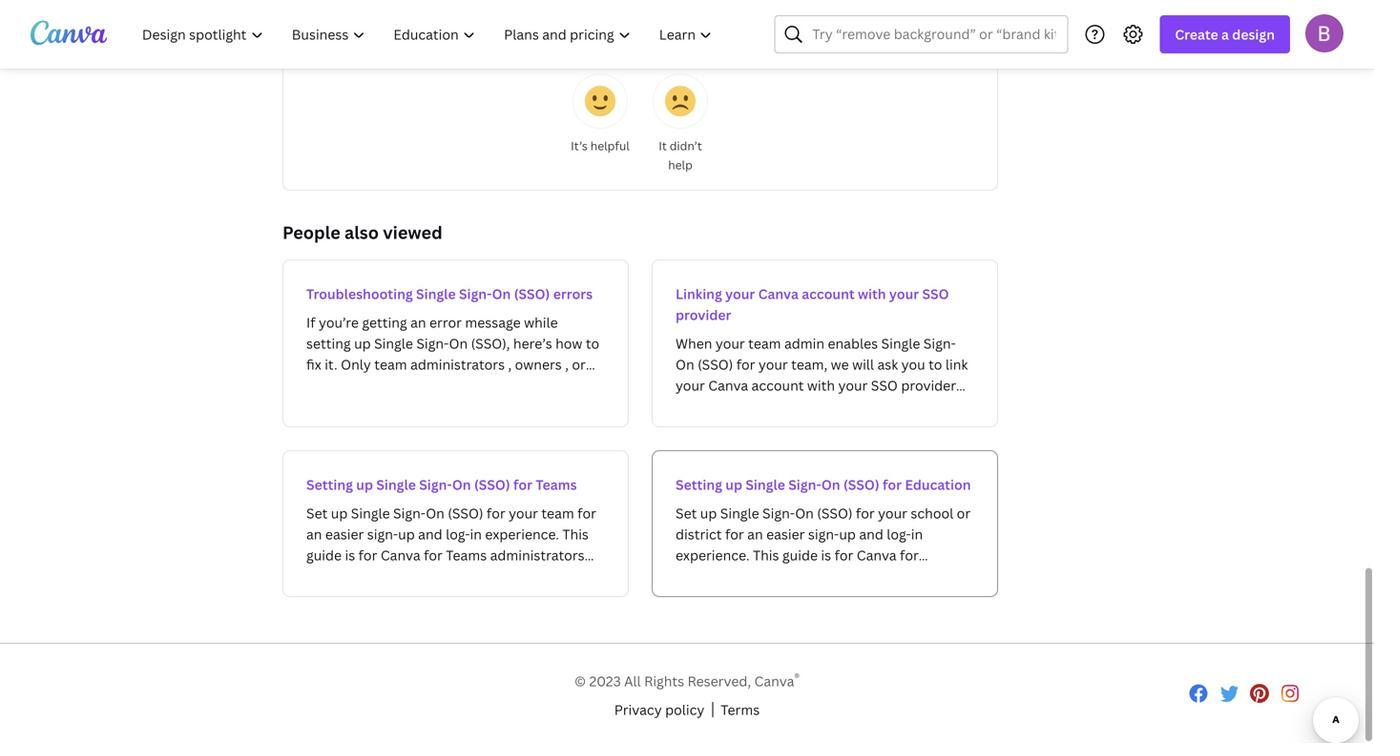 Task type: locate. For each thing, give the bounding box(es) containing it.
your left sso in the top right of the page
[[890, 285, 920, 303]]

setting inside setting up single sign-on (sso) for education link
[[676, 476, 723, 494]]

top level navigation element
[[130, 15, 729, 53]]

a
[[1222, 25, 1230, 43]]

1 horizontal spatial sign-
[[459, 285, 492, 303]]

sign-
[[459, 285, 492, 303], [419, 476, 452, 494], [789, 476, 822, 494]]

up
[[356, 476, 373, 494], [726, 476, 743, 494]]

create a design
[[1176, 25, 1276, 43]]

2 horizontal spatial sign-
[[789, 476, 822, 494]]

Try "remove background" or "brand kit" search field
[[813, 16, 1056, 53]]

canva
[[759, 285, 799, 303], [755, 673, 795, 691]]

2 for from the left
[[883, 476, 902, 494]]

1 up from the left
[[356, 476, 373, 494]]

0 horizontal spatial setting
[[307, 476, 353, 494]]

all
[[625, 673, 641, 691]]

1 horizontal spatial single
[[416, 285, 456, 303]]

canva up terms
[[755, 673, 795, 691]]

up inside setting up single sign-on (sso) for teams link
[[356, 476, 373, 494]]

1 horizontal spatial up
[[726, 476, 743, 494]]

😔 image
[[666, 86, 696, 116]]

single
[[416, 285, 456, 303], [377, 476, 416, 494], [746, 476, 786, 494]]

(sso) left education
[[844, 476, 880, 494]]

0 vertical spatial canva
[[759, 285, 799, 303]]

(sso) for setting up single sign-on (sso) for education
[[844, 476, 880, 494]]

0 horizontal spatial on
[[452, 476, 471, 494]]

for left teams
[[514, 476, 533, 494]]

2 horizontal spatial on
[[822, 476, 841, 494]]

®
[[795, 670, 800, 686]]

2 horizontal spatial (sso)
[[844, 476, 880, 494]]

education
[[905, 476, 972, 494]]

on
[[492, 285, 511, 303], [452, 476, 471, 494], [822, 476, 841, 494]]

setting
[[307, 476, 353, 494], [676, 476, 723, 494]]

2 your from the left
[[890, 285, 920, 303]]

bob builder image
[[1306, 14, 1344, 52]]

your
[[726, 285, 756, 303], [890, 285, 920, 303]]

(sso) left errors
[[514, 285, 550, 303]]

it's
[[571, 138, 588, 154]]

it didn't help
[[659, 138, 703, 173]]

setting inside setting up single sign-on (sso) for teams link
[[307, 476, 353, 494]]

for left education
[[883, 476, 902, 494]]

1 horizontal spatial your
[[890, 285, 920, 303]]

canva left account
[[759, 285, 799, 303]]

(sso) for setting up single sign-on (sso) for teams
[[474, 476, 511, 494]]

0 horizontal spatial sign-
[[419, 476, 452, 494]]

setting for setting up single sign-on (sso) for education
[[676, 476, 723, 494]]

sso
[[923, 285, 950, 303]]

troubleshooting single sign-on (sso) errors
[[307, 285, 593, 303]]

2 up from the left
[[726, 476, 743, 494]]

0 horizontal spatial single
[[377, 476, 416, 494]]

0 horizontal spatial your
[[726, 285, 756, 303]]

0 horizontal spatial up
[[356, 476, 373, 494]]

1 horizontal spatial setting
[[676, 476, 723, 494]]

0 horizontal spatial for
[[514, 476, 533, 494]]

2 setting from the left
[[676, 476, 723, 494]]

1 for from the left
[[514, 476, 533, 494]]

1 horizontal spatial for
[[883, 476, 902, 494]]

terms link
[[721, 700, 760, 721]]

1 setting from the left
[[307, 476, 353, 494]]

1 vertical spatial canva
[[755, 673, 795, 691]]

errors
[[554, 285, 593, 303]]

2 horizontal spatial single
[[746, 476, 786, 494]]

create
[[1176, 25, 1219, 43]]

single for setting up single sign-on (sso) for education
[[746, 476, 786, 494]]

(sso) left teams
[[474, 476, 511, 494]]

your right linking
[[726, 285, 756, 303]]

sign- for setting up single sign-on (sso) for teams
[[419, 476, 452, 494]]

(sso)
[[514, 285, 550, 303], [474, 476, 511, 494], [844, 476, 880, 494]]

setting up single sign-on (sso) for education
[[676, 476, 972, 494]]

on for setting up single sign-on (sso) for education
[[822, 476, 841, 494]]

linking your canva account with your sso provider
[[676, 285, 950, 324]]

for
[[514, 476, 533, 494], [883, 476, 902, 494]]

people
[[283, 221, 341, 244]]

help
[[669, 157, 693, 173]]

0 horizontal spatial (sso)
[[474, 476, 511, 494]]

up inside setting up single sign-on (sso) for education link
[[726, 476, 743, 494]]

privacy policy link
[[615, 700, 705, 721]]

up for setting up single sign-on (sso) for teams
[[356, 476, 373, 494]]



Task type: describe. For each thing, give the bounding box(es) containing it.
troubleshooting single sign-on (sso) errors link
[[283, 260, 629, 428]]

terms
[[721, 701, 760, 720]]

for for education
[[883, 476, 902, 494]]

©
[[575, 673, 586, 691]]

privacy policy
[[615, 701, 705, 720]]

it
[[659, 138, 667, 154]]

sign- for setting up single sign-on (sso) for education
[[789, 476, 822, 494]]

policy
[[666, 701, 705, 720]]

provider
[[676, 306, 732, 324]]

for for teams
[[514, 476, 533, 494]]

canva inside © 2023 all rights reserved, canva ®
[[755, 673, 795, 691]]

setting up single sign-on (sso) for education link
[[652, 451, 999, 598]]

it's helpful
[[571, 138, 630, 154]]

© 2023 all rights reserved, canva ®
[[575, 670, 800, 691]]

privacy
[[615, 701, 662, 720]]

people also viewed
[[283, 221, 443, 244]]

1 horizontal spatial on
[[492, 285, 511, 303]]

account
[[802, 285, 855, 303]]

canva inside linking your canva account with your sso provider
[[759, 285, 799, 303]]

troubleshooting
[[307, 285, 413, 303]]

setting up single sign-on (sso) for teams link
[[283, 451, 629, 598]]

design
[[1233, 25, 1276, 43]]

rights
[[645, 673, 685, 691]]

🙂 image
[[585, 86, 616, 116]]

1 your from the left
[[726, 285, 756, 303]]

up for setting up single sign-on (sso) for education
[[726, 476, 743, 494]]

create a design button
[[1160, 15, 1291, 53]]

teams
[[536, 476, 577, 494]]

2023
[[590, 673, 621, 691]]

reserved,
[[688, 673, 752, 691]]

setting for setting up single sign-on (sso) for teams
[[307, 476, 353, 494]]

linking
[[676, 285, 723, 303]]

linking your canva account with your sso provider link
[[652, 260, 999, 428]]

on for setting up single sign-on (sso) for teams
[[452, 476, 471, 494]]

didn't
[[670, 138, 703, 154]]

single for setting up single sign-on (sso) for teams
[[377, 476, 416, 494]]

viewed
[[383, 221, 443, 244]]

1 horizontal spatial (sso)
[[514, 285, 550, 303]]

setting up single sign-on (sso) for teams
[[307, 476, 577, 494]]

with
[[858, 285, 887, 303]]

also
[[345, 221, 379, 244]]

helpful
[[591, 138, 630, 154]]



Task type: vqa. For each thing, say whether or not it's contained in the screenshot.
provider
yes



